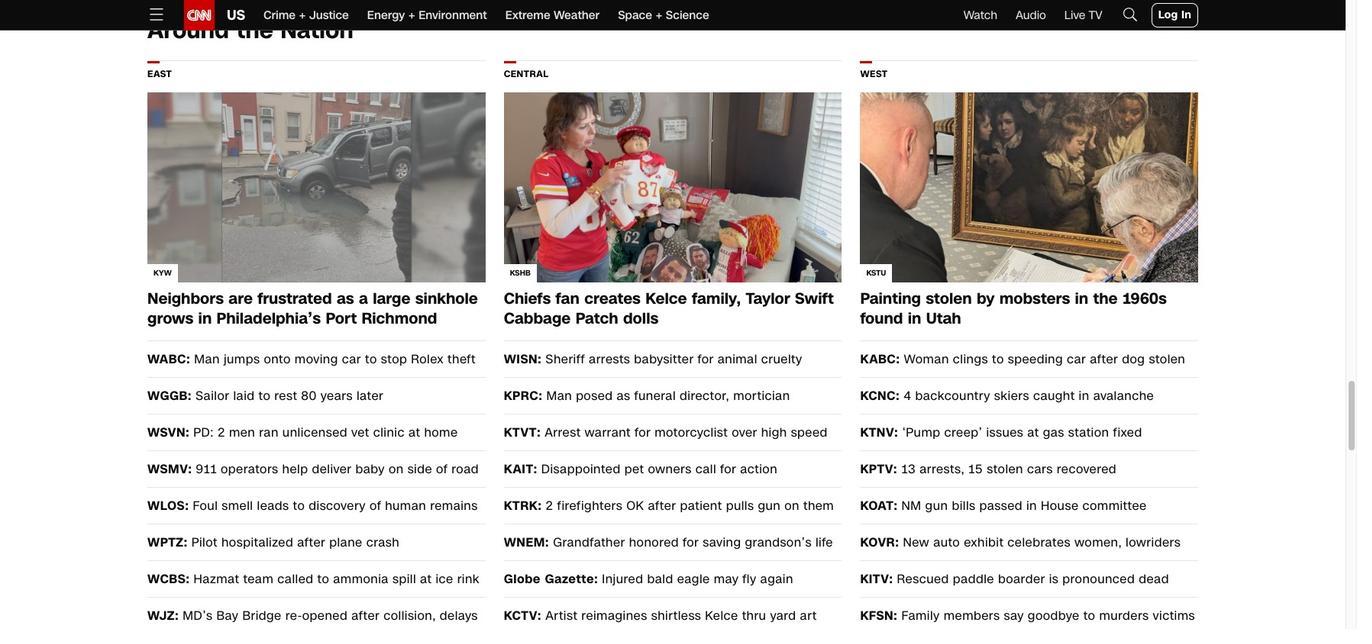 Task type: describe. For each thing, give the bounding box(es) containing it.
owners
[[648, 460, 692, 478]]

onto
[[264, 350, 291, 368]]

to right leads
[[293, 497, 305, 515]]

animal
[[718, 350, 758, 368]]

energy + environment
[[367, 8, 487, 23]]

in for 4 backcountry skiers caught in avalanche
[[1079, 387, 1090, 405]]

family
[[902, 607, 940, 625]]

plane
[[329, 534, 363, 551]]

yard
[[771, 607, 797, 625]]

us
[[227, 5, 245, 25]]

painting stolen by mobsters in the 1960s found in utah
[[861, 288, 1167, 329]]

recovered
[[1057, 460, 1117, 478]]

+ for space
[[656, 8, 663, 23]]

creep'
[[945, 424, 983, 441]]

grows
[[147, 308, 194, 329]]

large
[[373, 288, 411, 309]]

log in
[[1159, 8, 1192, 22]]

kelce for family,
[[646, 288, 687, 309]]

kptv
[[861, 460, 894, 478]]

clings
[[954, 350, 989, 368]]

woman
[[904, 350, 950, 368]]

0 vertical spatial 2
[[218, 424, 225, 441]]

audio link
[[1016, 8, 1047, 23]]

kyw
[[154, 268, 172, 279]]

baby
[[356, 460, 385, 478]]

smell
[[222, 497, 253, 515]]

celebrates
[[1008, 534, 1071, 551]]

watch link
[[964, 8, 998, 23]]

+ for energy
[[409, 8, 415, 23]]

for left saving
[[683, 534, 699, 551]]

grandson's
[[745, 534, 812, 551]]

nm
[[902, 497, 922, 515]]

0 horizontal spatial the
[[237, 14, 273, 46]]

kcnc
[[861, 387, 896, 405]]

globe
[[504, 570, 541, 588]]

1 horizontal spatial of
[[436, 460, 448, 478]]

auto
[[934, 534, 961, 551]]

rink
[[457, 570, 480, 588]]

foul
[[193, 497, 218, 515]]

family,
[[692, 288, 741, 309]]

in inside neighbors are frustrated as a large sinkhole grows in philadelphia's port richmond
[[198, 308, 212, 329]]

the inside painting stolen by mobsters in the 1960s found in utah
[[1094, 288, 1118, 309]]

wptz
[[147, 534, 184, 551]]

foul smell leads to discovery of human remains
[[193, 497, 478, 515]]

chiefs fan creates kelce family, taylor swift cabbage patch dolls link
[[504, 288, 842, 329]]

kelce for thru
[[705, 607, 739, 625]]

in for painting stolen by mobsters in the 1960s found in utah
[[1076, 288, 1089, 309]]

artist
[[546, 607, 578, 625]]

kitv
[[861, 570, 890, 588]]

to left stop
[[365, 350, 377, 368]]

action
[[741, 460, 778, 478]]

murders
[[1100, 607, 1150, 625]]

dead
[[1139, 570, 1170, 588]]

wisn
[[504, 350, 538, 368]]

extreme weather
[[506, 8, 600, 23]]

lowriders
[[1126, 534, 1181, 551]]

chiefs fan creates kelce family, taylor swift cabbage patch dolls
[[504, 288, 834, 329]]

911
[[196, 460, 217, 478]]

13
[[902, 460, 916, 478]]

stolen inside painting stolen by mobsters in the 1960s found in utah
[[926, 288, 972, 309]]

kshb chiefs dolls 12824 resized.jpg image
[[504, 92, 842, 282]]

gas
[[1044, 424, 1065, 441]]

nation
[[281, 14, 354, 46]]

after left plane
[[297, 534, 326, 551]]

live
[[1065, 8, 1086, 23]]

wjz
[[147, 607, 175, 625]]

car for mobsters
[[1067, 350, 1087, 368]]

wabc
[[147, 350, 186, 368]]

kstu stolen painting resized 12824.jpg image
[[861, 92, 1199, 282]]

committee
[[1083, 497, 1147, 515]]

leads
[[257, 497, 289, 515]]

open menu icon image
[[147, 5, 166, 23]]

911 operators help deliver baby on side of road
[[196, 460, 479, 478]]

kait
[[504, 460, 534, 478]]

philadelphia's
[[217, 308, 321, 329]]

log in link
[[1152, 3, 1199, 28]]

for right warrant
[[635, 424, 651, 441]]

rest
[[275, 387, 297, 405]]

sailor
[[196, 387, 230, 405]]

arrest
[[545, 424, 581, 441]]

at left gas
[[1028, 424, 1040, 441]]

west
[[861, 68, 888, 80]]

director,
[[680, 387, 730, 405]]

skiers
[[995, 387, 1030, 405]]

passed
[[980, 497, 1023, 515]]

ktrk
[[504, 497, 538, 515]]

jumps
[[224, 350, 260, 368]]

pet
[[625, 460, 644, 478]]

vet
[[352, 424, 370, 441]]

laid
[[233, 387, 255, 405]]

is
[[1050, 570, 1059, 588]]

wlos
[[147, 497, 185, 515]]

swift
[[795, 288, 834, 309]]

fly
[[743, 570, 757, 588]]

as inside neighbors are frustrated as a large sinkhole grows in philadelphia's port richmond
[[337, 288, 354, 309]]

boarder
[[999, 570, 1046, 588]]

cruelty
[[762, 350, 803, 368]]

pilot
[[192, 534, 218, 551]]

wcbs
[[147, 570, 186, 588]]

issues
[[987, 424, 1024, 441]]

15
[[969, 460, 984, 478]]

frustrated
[[258, 288, 332, 309]]

road
[[452, 460, 479, 478]]

a
[[359, 288, 368, 309]]

high
[[762, 424, 788, 441]]

md's bay bridge re-opened after collision, delays
[[183, 607, 478, 625]]

watch
[[964, 8, 998, 23]]

patient
[[680, 497, 723, 515]]

unlicensed
[[283, 424, 348, 441]]

painting stolen by mobsters in the 1960s found in utah link
[[861, 288, 1199, 329]]

kshb
[[510, 268, 531, 279]]



Task type: vqa. For each thing, say whether or not it's contained in the screenshot.
THE PARKING
no



Task type: locate. For each thing, give the bounding box(es) containing it.
sailor laid to rest 80 years later
[[196, 387, 384, 405]]

in right caught
[[1079, 387, 1090, 405]]

ammonia
[[333, 570, 389, 588]]

kprc
[[504, 387, 539, 405]]

hazmat team called to ammonia spill at ice rink
[[194, 570, 480, 588]]

0 horizontal spatial kelce
[[646, 288, 687, 309]]

1 vertical spatial as
[[617, 387, 631, 405]]

firefighters
[[557, 497, 623, 515]]

+ right energy
[[409, 8, 415, 23]]

2 right ktrk
[[546, 497, 554, 515]]

crash
[[367, 534, 400, 551]]

car
[[342, 350, 361, 368], [1067, 350, 1087, 368]]

0 horizontal spatial as
[[337, 288, 354, 309]]

globe gazette
[[504, 570, 594, 588]]

kelce inside the chiefs fan creates kelce family, taylor swift cabbage patch dolls
[[646, 288, 687, 309]]

collision,
[[384, 607, 436, 625]]

fixed
[[1114, 424, 1143, 441]]

1 vertical spatial man
[[547, 387, 572, 405]]

artist reimagines shirtless kelce thru yard art
[[546, 607, 817, 625]]

2 horizontal spatial stolen
[[1150, 350, 1186, 368]]

1 horizontal spatial stolen
[[987, 460, 1024, 478]]

house
[[1041, 497, 1079, 515]]

in left utah
[[908, 308, 922, 329]]

car right "speeding"
[[1067, 350, 1087, 368]]

in for nm gun bills passed in house committee
[[1027, 497, 1038, 515]]

+ right crime
[[299, 8, 306, 23]]

2 vertical spatial stolen
[[987, 460, 1024, 478]]

man posed as funeral director, mortician
[[547, 387, 791, 405]]

as right posed
[[617, 387, 631, 405]]

0 horizontal spatial on
[[389, 460, 404, 478]]

1 horizontal spatial kelce
[[705, 607, 739, 625]]

in left house
[[1027, 497, 1038, 515]]

crime
[[264, 8, 296, 23]]

3 + from the left
[[656, 8, 663, 23]]

disappointed pet owners call for action
[[542, 460, 778, 478]]

victims
[[1154, 607, 1196, 625]]

kctv
[[504, 607, 538, 625]]

at right clinic
[[409, 424, 421, 441]]

after right ok
[[648, 497, 677, 515]]

kelce
[[646, 288, 687, 309], [705, 607, 739, 625]]

+ right "space"
[[656, 8, 663, 23]]

1 gun from the left
[[758, 497, 781, 515]]

in
[[1076, 288, 1089, 309], [198, 308, 212, 329], [908, 308, 922, 329], [1079, 387, 1090, 405], [1027, 497, 1038, 515]]

0 horizontal spatial gun
[[758, 497, 781, 515]]

1 vertical spatial of
[[370, 497, 381, 515]]

0 vertical spatial as
[[337, 288, 354, 309]]

energy
[[367, 8, 405, 23]]

2 horizontal spatial +
[[656, 8, 663, 23]]

help
[[282, 460, 308, 478]]

2 gun from the left
[[926, 497, 949, 515]]

moving
[[295, 350, 338, 368]]

car right moving
[[342, 350, 361, 368]]

central
[[504, 68, 549, 80]]

motorcyclist
[[655, 424, 728, 441]]

justice
[[309, 8, 349, 23]]

man jumps onto moving car to stop rolex theft
[[194, 350, 476, 368]]

bills
[[952, 497, 976, 515]]

caught
[[1034, 387, 1076, 405]]

members
[[944, 607, 1001, 625]]

operators
[[221, 460, 279, 478]]

stop
[[381, 350, 407, 368]]

to right clings
[[993, 350, 1005, 368]]

search icon image
[[1121, 5, 1140, 23]]

wsvn
[[147, 424, 186, 441]]

kelce left thru
[[705, 607, 739, 625]]

0 vertical spatial stolen
[[926, 288, 972, 309]]

pronounced
[[1063, 570, 1136, 588]]

eagle
[[678, 570, 710, 588]]

0 vertical spatial of
[[436, 460, 448, 478]]

to left murders on the bottom of page
[[1084, 607, 1096, 625]]

injured
[[602, 570, 644, 588]]

to right laid
[[259, 387, 271, 405]]

after down ammonia
[[352, 607, 380, 625]]

kelce left family,
[[646, 288, 687, 309]]

0 horizontal spatial car
[[342, 350, 361, 368]]

for right call
[[721, 460, 737, 478]]

ok
[[627, 497, 645, 515]]

0 horizontal spatial of
[[370, 497, 381, 515]]

in right grows
[[198, 308, 212, 329]]

man
[[194, 350, 220, 368], [547, 387, 572, 405]]

mobsters
[[1000, 288, 1071, 309]]

0 horizontal spatial 2
[[218, 424, 225, 441]]

shirtless
[[652, 607, 702, 625]]

painting
[[861, 288, 921, 309]]

fan
[[556, 288, 580, 309]]

0 horizontal spatial +
[[299, 8, 306, 23]]

car for as
[[342, 350, 361, 368]]

goodbye
[[1028, 607, 1080, 625]]

audio
[[1016, 8, 1047, 23]]

1 horizontal spatial car
[[1067, 350, 1087, 368]]

pd:
[[194, 424, 214, 441]]

crime + justice link
[[264, 0, 349, 31]]

family members say goodbye to murders victims
[[902, 607, 1196, 625]]

wsmv
[[147, 460, 188, 478]]

energy + environment link
[[367, 0, 487, 31]]

to right 'called'
[[317, 570, 330, 588]]

clinic
[[373, 424, 405, 441]]

0 horizontal spatial man
[[194, 350, 220, 368]]

1 horizontal spatial man
[[547, 387, 572, 405]]

science
[[666, 8, 710, 23]]

the
[[237, 14, 273, 46], [1094, 288, 1118, 309]]

0 vertical spatial on
[[389, 460, 404, 478]]

sinkhole
[[416, 288, 478, 309]]

1 vertical spatial kelce
[[705, 607, 739, 625]]

gun right the nm
[[926, 497, 949, 515]]

as left a
[[337, 288, 354, 309]]

human
[[385, 497, 426, 515]]

0 vertical spatial the
[[237, 14, 273, 46]]

environment
[[419, 8, 487, 23]]

for left animal
[[698, 350, 714, 368]]

stolen right dog
[[1150, 350, 1186, 368]]

stolen right 15
[[987, 460, 1024, 478]]

space + science
[[618, 8, 710, 23]]

2 car from the left
[[1067, 350, 1087, 368]]

later
[[357, 387, 384, 405]]

richmond
[[362, 308, 437, 329]]

1 horizontal spatial on
[[785, 497, 800, 515]]

nm gun bills passed in house committee
[[902, 497, 1147, 515]]

kyw sinkhole resized 12824.jpg image
[[147, 92, 486, 282]]

on left side
[[389, 460, 404, 478]]

delays
[[440, 607, 478, 625]]

0 vertical spatial man
[[194, 350, 220, 368]]

of left human
[[370, 497, 381, 515]]

stolen left by
[[926, 288, 972, 309]]

sheriff
[[546, 350, 585, 368]]

stolen
[[926, 288, 972, 309], [1150, 350, 1186, 368], [987, 460, 1024, 478]]

in right mobsters
[[1076, 288, 1089, 309]]

gun right pulls
[[758, 497, 781, 515]]

man for man jumps onto moving car to stop rolex theft
[[194, 350, 220, 368]]

2 + from the left
[[409, 8, 415, 23]]

1 vertical spatial 2
[[546, 497, 554, 515]]

team
[[243, 570, 274, 588]]

1 + from the left
[[299, 8, 306, 23]]

+ for crime
[[299, 8, 306, 23]]

speed
[[791, 424, 828, 441]]

say
[[1004, 607, 1025, 625]]

1 horizontal spatial 2
[[546, 497, 554, 515]]

0 vertical spatial kelce
[[646, 288, 687, 309]]

disappointed
[[542, 460, 621, 478]]

men
[[229, 424, 255, 441]]

theft
[[448, 350, 476, 368]]

around the nation
[[147, 14, 354, 46]]

1 horizontal spatial the
[[1094, 288, 1118, 309]]

cabbage
[[504, 308, 571, 329]]

paddle
[[953, 570, 995, 588]]

1 vertical spatial the
[[1094, 288, 1118, 309]]

2 right pd:
[[218, 424, 225, 441]]

1 horizontal spatial as
[[617, 387, 631, 405]]

man left jumps
[[194, 350, 220, 368]]

new auto exhibit celebrates women, lowriders
[[904, 534, 1181, 551]]

grandfather honored for saving grandson's life
[[553, 534, 834, 551]]

1 car from the left
[[342, 350, 361, 368]]

arrests
[[589, 350, 631, 368]]

years
[[321, 387, 353, 405]]

1 horizontal spatial gun
[[926, 497, 949, 515]]

man for man posed as funeral director, mortician
[[547, 387, 572, 405]]

of right side
[[436, 460, 448, 478]]

on left them
[[785, 497, 800, 515]]

babysitter
[[634, 350, 694, 368]]

kfsn
[[861, 607, 894, 625]]

at
[[409, 424, 421, 441], [1028, 424, 1040, 441], [420, 570, 432, 588]]

injured bald eagle may fly again
[[602, 570, 794, 588]]

1 vertical spatial on
[[785, 497, 800, 515]]

found
[[861, 308, 904, 329]]

1 vertical spatial stolen
[[1150, 350, 1186, 368]]

0 horizontal spatial stolen
[[926, 288, 972, 309]]

1 horizontal spatial +
[[409, 8, 415, 23]]

ice
[[436, 570, 454, 588]]

after left dog
[[1091, 350, 1119, 368]]

at left ice
[[420, 570, 432, 588]]

man left posed
[[547, 387, 572, 405]]

creates
[[585, 288, 641, 309]]

neighbors are frustrated as a large sinkhole grows in philadelphia's port richmond
[[147, 288, 478, 329]]

+ inside "link"
[[656, 8, 663, 23]]



